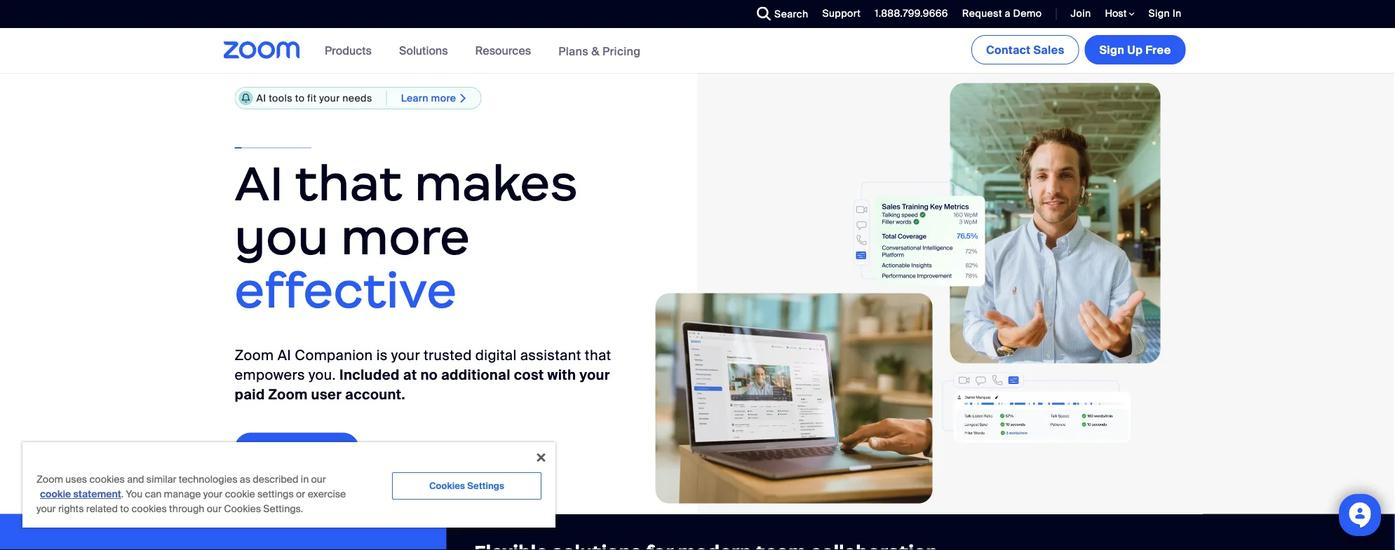 Task type: vqa. For each thing, say whether or not it's contained in the screenshot.
a
yes



Task type: locate. For each thing, give the bounding box(es) containing it.
zoom inside included at no additional cost with your paid zoom user account.
[[268, 386, 308, 404]]

companion
[[295, 347, 373, 365], [441, 442, 504, 457]]

that
[[295, 153, 402, 214], [585, 347, 611, 365]]

1 vertical spatial that
[[585, 347, 611, 365]]

1 vertical spatial our
[[207, 503, 222, 516]]

resources
[[475, 43, 531, 58]]

banner containing contact sales
[[207, 28, 1188, 74]]

1 vertical spatial to
[[120, 503, 129, 516]]

1 vertical spatial more
[[341, 206, 470, 267]]

cookies
[[429, 480, 465, 492], [224, 503, 261, 516]]

sign
[[1149, 7, 1170, 20], [1099, 42, 1124, 57]]

your down technologies
[[203, 488, 223, 501]]

fit
[[307, 92, 317, 105]]

more
[[431, 92, 456, 105], [341, 206, 470, 267]]

our right through
[[207, 503, 222, 516]]

support link
[[812, 0, 864, 28], [822, 7, 861, 20]]

with
[[547, 366, 576, 384]]

0 vertical spatial companion
[[295, 347, 373, 365]]

solutions button
[[399, 28, 454, 73]]

0 vertical spatial more
[[431, 92, 456, 105]]

cookies down can at left
[[131, 503, 167, 516]]

rights
[[58, 503, 84, 516]]

1 horizontal spatial cookies
[[131, 503, 167, 516]]

as
[[240, 473, 250, 486]]

cookie down the as
[[225, 488, 255, 501]]

a
[[1005, 7, 1011, 20]]

that inside the zoom ai companion is your trusted digital assistant that empowers you.
[[585, 347, 611, 365]]

0 vertical spatial plans & pricing
[[558, 44, 641, 58]]

sign left 'in'
[[1149, 7, 1170, 20]]

empowers
[[235, 366, 305, 384]]

request a demo link
[[952, 0, 1045, 28], [962, 7, 1042, 20]]

paid
[[235, 386, 265, 404]]

cookies settings button
[[392, 473, 541, 500]]

join
[[1071, 7, 1091, 20]]

at
[[403, 366, 417, 384]]

included
[[339, 366, 400, 384]]

up
[[1127, 42, 1143, 57]]

your for .  you can manage your cookie settings or exercise your rights related to cookies through our cookies settings.
[[203, 488, 223, 501]]

settings
[[257, 488, 294, 501]]

cookie up rights
[[40, 488, 71, 501]]

0 vertical spatial sign
[[1149, 7, 1170, 20]]

0 horizontal spatial &
[[289, 442, 297, 457]]

1 vertical spatial sign
[[1099, 42, 1124, 57]]

1 horizontal spatial cookies
[[429, 480, 465, 492]]

0 vertical spatial &
[[591, 44, 600, 58]]

zoom inside the zoom ai companion is your trusted digital assistant that empowers you.
[[235, 347, 274, 365]]

zoom
[[235, 347, 274, 365], [268, 386, 308, 404], [36, 473, 63, 486]]

companion inside the zoom ai companion is your trusted digital assistant that empowers you.
[[295, 347, 373, 365]]

1 horizontal spatial &
[[591, 44, 600, 58]]

banner
[[207, 28, 1188, 74]]

.  you can manage your cookie settings or exercise your rights related to cookies through our cookies settings.
[[36, 488, 346, 516]]

plans & pricing inside product information 'navigation'
[[558, 44, 641, 58]]

sign up free
[[1099, 42, 1171, 57]]

account.
[[345, 386, 405, 404]]

0 vertical spatial cookies
[[89, 473, 125, 486]]

main content
[[0, 28, 1395, 551]]

&
[[591, 44, 600, 58], [289, 442, 297, 457]]

search button
[[746, 0, 812, 28]]

demo
[[1013, 7, 1042, 20]]

your inside the zoom ai companion is your trusted digital assistant that empowers you.
[[391, 347, 420, 365]]

0 horizontal spatial that
[[295, 153, 402, 214]]

plans & pricing link
[[558, 44, 641, 58], [558, 44, 641, 58], [235, 433, 359, 465]]

search
[[774, 7, 808, 20]]

1 horizontal spatial our
[[311, 473, 326, 486]]

1 vertical spatial &
[[289, 442, 297, 457]]

1 cookie from the left
[[40, 488, 71, 501]]

technologies
[[179, 473, 237, 486]]

zoom for our
[[36, 473, 63, 486]]

cookies down the as
[[224, 503, 261, 516]]

0 horizontal spatial plans
[[256, 442, 286, 457]]

0 horizontal spatial pricing
[[300, 442, 338, 457]]

our
[[311, 473, 326, 486], [207, 503, 222, 516]]

plans & pricing
[[558, 44, 641, 58], [256, 442, 338, 457]]

assistant
[[520, 347, 581, 365]]

zoom interface icon image
[[708, 182, 985, 287], [942, 373, 1131, 443]]

tools
[[269, 92, 292, 105]]

0 horizontal spatial cookies
[[224, 503, 261, 516]]

you.
[[309, 366, 336, 384]]

plans right resources dropdown button
[[558, 44, 588, 58]]

2 vertical spatial zoom
[[36, 473, 63, 486]]

1 horizontal spatial companion
[[441, 442, 504, 457]]

cookies inside the 'zoom uses cookies and similar technologies as described in our cookie statement'
[[89, 473, 125, 486]]

join link
[[1060, 0, 1094, 28], [1071, 7, 1091, 20]]

.
[[121, 488, 124, 501]]

resources button
[[475, 28, 537, 73]]

zoom down empowers
[[268, 386, 308, 404]]

1 horizontal spatial to
[[295, 92, 305, 105]]

sign in
[[1149, 7, 1181, 20]]

plans
[[558, 44, 588, 58], [256, 442, 286, 457]]

zoom inside the 'zoom uses cookies and similar technologies as described in our cookie statement'
[[36, 473, 63, 486]]

cost
[[514, 366, 544, 384]]

join link left host
[[1060, 0, 1094, 28]]

1 horizontal spatial plans
[[558, 44, 588, 58]]

0 horizontal spatial companion
[[295, 347, 373, 365]]

1.888.799.9666
[[875, 7, 948, 20]]

sign in link
[[1138, 0, 1188, 28], [1149, 7, 1181, 20]]

to down .
[[120, 503, 129, 516]]

cookies down discover ai companion link
[[429, 480, 465, 492]]

0 vertical spatial cookies
[[429, 480, 465, 492]]

0 vertical spatial that
[[295, 153, 402, 214]]

1 horizontal spatial sign
[[1149, 7, 1170, 20]]

request
[[962, 7, 1002, 20]]

zoom left uses
[[36, 473, 63, 486]]

companion up cookies settings
[[441, 442, 504, 457]]

to inside .  you can manage your cookie settings or exercise your rights related to cookies through our cookies settings.
[[120, 503, 129, 516]]

contact sales link
[[971, 35, 1079, 65]]

sign left up
[[1099, 42, 1124, 57]]

pricing
[[602, 44, 641, 58], [300, 442, 338, 457]]

your for ai tools to fit your needs
[[319, 92, 340, 105]]

0 horizontal spatial cookie
[[40, 488, 71, 501]]

0 vertical spatial pricing
[[602, 44, 641, 58]]

1 vertical spatial companion
[[441, 442, 504, 457]]

sign inside button
[[1099, 42, 1124, 57]]

plans up described
[[256, 442, 286, 457]]

1 horizontal spatial cookie
[[225, 488, 255, 501]]

1 vertical spatial cookies
[[131, 503, 167, 516]]

1 vertical spatial pricing
[[300, 442, 338, 457]]

0 horizontal spatial our
[[207, 503, 222, 516]]

zoom ai companion is your trusted digital assistant that empowers you.
[[235, 347, 611, 384]]

sign for sign up free
[[1099, 42, 1124, 57]]

uses
[[65, 473, 87, 486]]

0 horizontal spatial to
[[120, 503, 129, 516]]

0 vertical spatial to
[[295, 92, 305, 105]]

companion up you.
[[295, 347, 373, 365]]

0 vertical spatial plans
[[558, 44, 588, 58]]

1 vertical spatial plans & pricing
[[256, 442, 338, 457]]

to left fit
[[295, 92, 305, 105]]

your right with
[[579, 366, 610, 384]]

can
[[145, 488, 162, 501]]

exercise
[[308, 488, 346, 501]]

privacy alert dialog
[[22, 443, 555, 528]]

to
[[295, 92, 305, 105], [120, 503, 129, 516]]

ai that makes you more
[[235, 153, 578, 267]]

1 vertical spatial zoom
[[268, 386, 308, 404]]

our right in
[[311, 473, 326, 486]]

2 cookie from the left
[[225, 488, 255, 501]]

0 horizontal spatial cookies
[[89, 473, 125, 486]]

your
[[319, 92, 340, 105], [391, 347, 420, 365], [579, 366, 610, 384], [203, 488, 223, 501], [36, 503, 56, 516]]

ai
[[256, 92, 266, 105], [235, 153, 284, 214], [277, 347, 291, 365], [427, 442, 438, 457]]

our inside .  you can manage your cookie settings or exercise your rights related to cookies through our cookies settings.
[[207, 503, 222, 516]]

zoom up empowers
[[235, 347, 274, 365]]

cookies inside .  you can manage your cookie settings or exercise your rights related to cookies through our cookies settings.
[[224, 503, 261, 516]]

1.888.799.9666 button
[[864, 0, 952, 28], [875, 7, 948, 20]]

zoom uses cookies and similar technologies as described in our cookie statement
[[36, 473, 326, 501]]

1 vertical spatial cookies
[[224, 503, 261, 516]]

right image
[[456, 92, 470, 104]]

cookies
[[89, 473, 125, 486], [131, 503, 167, 516]]

1 horizontal spatial plans & pricing
[[558, 44, 641, 58]]

cookies up statement
[[89, 473, 125, 486]]

your right fit
[[319, 92, 340, 105]]

cookie
[[40, 488, 71, 501], [225, 488, 255, 501]]

1 vertical spatial plans
[[256, 442, 286, 457]]

included at no additional cost with your paid zoom user account.
[[235, 366, 610, 404]]

pricing inside product information 'navigation'
[[602, 44, 641, 58]]

you
[[126, 488, 143, 501]]

your up at
[[391, 347, 420, 365]]

0 vertical spatial zoom
[[235, 347, 274, 365]]

1 horizontal spatial pricing
[[602, 44, 641, 58]]

0 vertical spatial our
[[311, 473, 326, 486]]

1 horizontal spatial that
[[585, 347, 611, 365]]

0 horizontal spatial sign
[[1099, 42, 1124, 57]]



Task type: describe. For each thing, give the bounding box(es) containing it.
ai inside ai that makes you more
[[235, 153, 284, 214]]

host
[[1105, 7, 1129, 20]]

learn more
[[401, 92, 456, 105]]

additional
[[441, 366, 510, 384]]

sign for sign in
[[1149, 7, 1170, 20]]

in
[[1172, 7, 1181, 20]]

cookies inside button
[[429, 480, 465, 492]]

ai tools to fit your needs
[[256, 92, 372, 105]]

plans inside product information 'navigation'
[[558, 44, 588, 58]]

cookies inside .  you can manage your cookie settings or exercise your rights related to cookies through our cookies settings.
[[131, 503, 167, 516]]

settings
[[467, 480, 504, 492]]

sales
[[1033, 42, 1064, 57]]

your inside included at no additional cost with your paid zoom user account.
[[579, 366, 610, 384]]

products button
[[325, 28, 378, 73]]

digital
[[475, 347, 517, 365]]

or
[[296, 488, 305, 501]]

more inside ai that makes you more
[[341, 206, 470, 267]]

contact sales
[[986, 42, 1064, 57]]

through
[[169, 503, 204, 516]]

0 vertical spatial zoom interface icon image
[[708, 182, 985, 287]]

ai inside the zoom ai companion is your trusted digital assistant that empowers you.
[[277, 347, 291, 365]]

zoom for empowers
[[235, 347, 274, 365]]

main content containing ai that makes you more
[[0, 28, 1395, 551]]

that inside ai that makes you more
[[295, 153, 402, 214]]

our inside the 'zoom uses cookies and similar technologies as described in our cookie statement'
[[311, 473, 326, 486]]

cookie statement link
[[40, 488, 121, 501]]

companion for discover
[[441, 442, 504, 457]]

in
[[301, 473, 309, 486]]

product information navigation
[[314, 28, 651, 74]]

& inside product information 'navigation'
[[591, 44, 600, 58]]

free
[[1145, 42, 1171, 57]]

your left rights
[[36, 503, 56, 516]]

zoom logo image
[[223, 41, 300, 59]]

needs
[[342, 92, 372, 105]]

sign up free button
[[1085, 35, 1186, 65]]

and
[[127, 473, 144, 486]]

cookies settings
[[429, 480, 504, 492]]

discover
[[376, 442, 424, 457]]

discover ai companion link
[[376, 433, 525, 465]]

cookie inside .  you can manage your cookie settings or exercise your rights related to cookies through our cookies settings.
[[225, 488, 255, 501]]

0 horizontal spatial plans & pricing
[[256, 442, 338, 457]]

join link up meetings navigation
[[1071, 7, 1091, 20]]

trusted
[[424, 347, 472, 365]]

similar
[[146, 473, 176, 486]]

solutions
[[399, 43, 448, 58]]

your for zoom ai companion is your trusted digital assistant that empowers you.
[[391, 347, 420, 365]]

products
[[325, 43, 372, 58]]

cookie inside the 'zoom uses cookies and similar technologies as described in our cookie statement'
[[40, 488, 71, 501]]

support
[[822, 7, 861, 20]]

is
[[376, 347, 388, 365]]

request a demo
[[962, 7, 1042, 20]]

related
[[86, 503, 118, 516]]

settings.
[[263, 503, 303, 516]]

no
[[420, 366, 438, 384]]

companion for zoom
[[295, 347, 373, 365]]

you
[[235, 206, 329, 267]]

contact
[[986, 42, 1031, 57]]

learn
[[401, 92, 428, 105]]

effective
[[235, 260, 457, 321]]

manage
[[164, 488, 201, 501]]

user
[[311, 386, 342, 404]]

1 vertical spatial zoom interface icon image
[[942, 373, 1131, 443]]

pricing inside main content
[[300, 442, 338, 457]]

discover ai companion
[[376, 442, 504, 457]]

meetings navigation
[[969, 28, 1188, 67]]

statement
[[73, 488, 121, 501]]

described
[[253, 473, 298, 486]]

host button
[[1105, 7, 1135, 20]]

makes
[[415, 153, 578, 214]]



